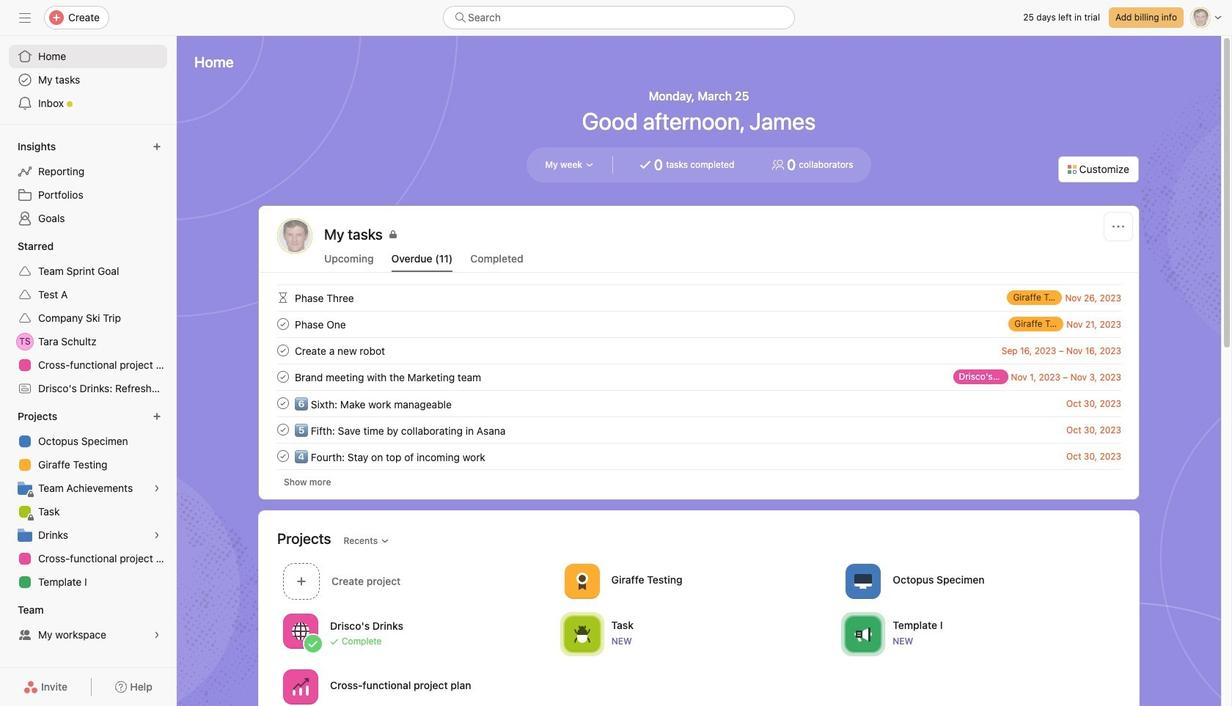 Task type: locate. For each thing, give the bounding box(es) containing it.
mark complete image for 1st mark complete checkbox from the top of the page
[[274, 368, 292, 386]]

0 vertical spatial mark complete checkbox
[[274, 316, 292, 333]]

2 mark complete image from the top
[[274, 368, 292, 386]]

megaphone image
[[855, 626, 873, 643]]

mark complete checkbox down the dependencies icon
[[274, 316, 292, 333]]

Mark complete checkbox
[[274, 316, 292, 333], [274, 342, 292, 360]]

1 mark complete checkbox from the top
[[274, 316, 292, 333]]

Mark complete checkbox
[[274, 368, 292, 386], [274, 395, 292, 412], [274, 421, 292, 439], [274, 448, 292, 465]]

mark complete image for 3rd mark complete checkbox from the bottom of the page
[[274, 395, 292, 412]]

mark complete image
[[274, 342, 292, 360], [274, 368, 292, 386], [274, 395, 292, 412], [274, 421, 292, 439], [274, 448, 292, 465]]

2 mark complete checkbox from the top
[[274, 342, 292, 360]]

2 list item from the top
[[260, 311, 1140, 338]]

2 mark complete checkbox from the top
[[274, 395, 292, 412]]

1 vertical spatial mark complete checkbox
[[274, 342, 292, 360]]

3 mark complete checkbox from the top
[[274, 421, 292, 439]]

ribbon image
[[574, 573, 591, 590]]

new insights image
[[153, 142, 161, 151]]

4 mark complete image from the top
[[274, 421, 292, 439]]

mark complete image for 3rd mark complete checkbox from the top
[[274, 421, 292, 439]]

list item
[[260, 285, 1140, 311], [260, 311, 1140, 338], [260, 338, 1140, 364], [260, 364, 1140, 390], [260, 390, 1140, 417], [260, 417, 1140, 443], [260, 443, 1140, 470]]

5 mark complete image from the top
[[274, 448, 292, 465]]

see details, drinks image
[[153, 531, 161, 540]]

mark complete checkbox down mark complete icon
[[274, 342, 292, 360]]

insights element
[[0, 134, 176, 233]]

globe image
[[292, 623, 310, 640]]

mark complete checkbox for fifth list item from the bottom
[[274, 342, 292, 360]]

list box
[[443, 6, 796, 29]]

hide sidebar image
[[19, 12, 31, 23]]

actions image
[[1113, 221, 1125, 233]]

mark complete image
[[274, 316, 292, 333]]

7 list item from the top
[[260, 443, 1140, 470]]

6 list item from the top
[[260, 417, 1140, 443]]

3 mark complete image from the top
[[274, 395, 292, 412]]

1 list item from the top
[[260, 285, 1140, 311]]



Task type: vqa. For each thing, say whether or not it's contained in the screenshot.
bottommost for
no



Task type: describe. For each thing, give the bounding box(es) containing it.
computer image
[[855, 573, 873, 590]]

3 list item from the top
[[260, 338, 1140, 364]]

5 list item from the top
[[260, 390, 1140, 417]]

new project or portfolio image
[[153, 412, 161, 421]]

starred element
[[0, 233, 176, 404]]

1 mark complete image from the top
[[274, 342, 292, 360]]

graph image
[[292, 678, 310, 696]]

4 mark complete checkbox from the top
[[274, 448, 292, 465]]

4 list item from the top
[[260, 364, 1140, 390]]

teams element
[[0, 597, 176, 650]]

bug image
[[574, 626, 591, 643]]

global element
[[0, 36, 176, 124]]

mark complete checkbox for sixth list item from the bottom of the page
[[274, 316, 292, 333]]

1 mark complete checkbox from the top
[[274, 368, 292, 386]]

see details, team achievements image
[[153, 484, 161, 493]]

dependencies image
[[274, 289, 292, 307]]

see details, my workspace image
[[153, 631, 161, 640]]

mark complete image for 1st mark complete checkbox from the bottom
[[274, 448, 292, 465]]

projects element
[[0, 404, 176, 597]]



